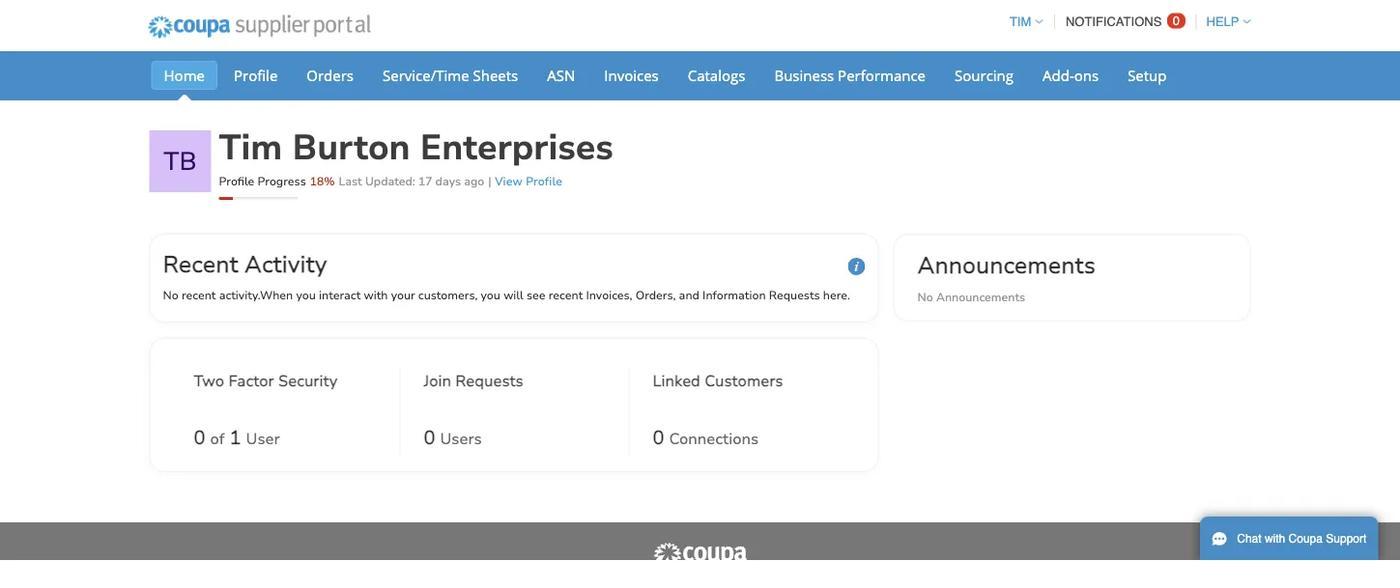 Task type: describe. For each thing, give the bounding box(es) containing it.
catalogs
[[688, 65, 745, 85]]

chat with coupa support button
[[1200, 517, 1378, 561]]

sheets
[[473, 65, 518, 85]]

join requests
[[424, 371, 523, 391]]

information
[[702, 287, 766, 303]]

2 recent from the left
[[549, 287, 583, 303]]

1 vertical spatial requests
[[455, 371, 523, 391]]

1 you from the left
[[296, 287, 316, 303]]

add-ons link
[[1030, 61, 1111, 90]]

tim for tim
[[1010, 14, 1031, 29]]

interact
[[319, 287, 361, 303]]

2 you from the left
[[481, 287, 500, 303]]

updated:
[[365, 173, 415, 189]]

0 horizontal spatial with
[[364, 287, 388, 303]]

profile right home
[[234, 65, 278, 85]]

factor
[[228, 371, 274, 391]]

0 inside notifications 0
[[1173, 14, 1180, 28]]

two factor security link
[[194, 370, 337, 419]]

when
[[260, 287, 293, 303]]

sourcing
[[955, 65, 1014, 85]]

0 vertical spatial announcements
[[917, 249, 1096, 281]]

your
[[391, 287, 415, 303]]

0 horizontal spatial no
[[163, 287, 178, 303]]

ons
[[1074, 65, 1099, 85]]

profile link
[[221, 61, 290, 90]]

two factor security
[[194, 371, 337, 391]]

business performance
[[774, 65, 926, 85]]

no inside 'announcements no announcements'
[[917, 289, 933, 305]]

of
[[210, 429, 225, 449]]

profile right 'view'
[[526, 173, 562, 189]]

1
[[229, 425, 241, 451]]

users
[[440, 429, 482, 449]]

add-ons
[[1043, 65, 1099, 85]]

customers,
[[418, 287, 478, 303]]

business
[[774, 65, 834, 85]]

notifications
[[1066, 14, 1162, 29]]

1 horizontal spatial requests
[[769, 287, 820, 303]]

support
[[1326, 532, 1367, 546]]

user
[[246, 429, 280, 449]]

asn
[[547, 65, 575, 85]]

notifications 0
[[1066, 14, 1180, 29]]

recent activity
[[163, 248, 327, 280]]

chat
[[1237, 532, 1261, 546]]

customers
[[705, 371, 783, 391]]

0 for 0 users
[[424, 425, 435, 451]]

0 of 1 user
[[194, 425, 280, 451]]

connections
[[669, 429, 759, 449]]

0 for 0 connections
[[653, 425, 664, 451]]

view
[[495, 173, 523, 189]]

announcements no announcements
[[917, 249, 1096, 305]]

asn link
[[535, 61, 588, 90]]

0 users
[[424, 425, 482, 451]]

linked customers
[[653, 371, 783, 391]]

help
[[1206, 14, 1239, 29]]

service/time sheets link
[[370, 61, 531, 90]]

tim burton enterprises profile progress 18% last updated: 17 days ago | view profile
[[219, 124, 613, 189]]

add-
[[1043, 65, 1074, 85]]

navigation containing notifications 0
[[1001, 3, 1251, 41]]

chat with coupa support
[[1237, 532, 1367, 546]]

progress
[[257, 173, 306, 189]]

0 connections
[[653, 425, 759, 451]]

linked customers link
[[653, 370, 783, 419]]

0 for 0 of 1 user
[[194, 425, 205, 451]]

last
[[339, 173, 362, 189]]



Task type: vqa. For each thing, say whether or not it's contained in the screenshot.
Profile
yes



Task type: locate. For each thing, give the bounding box(es) containing it.
orders link
[[294, 61, 366, 90]]

recent
[[163, 248, 238, 280]]

view profile link
[[495, 173, 562, 189]]

1 recent from the left
[[182, 287, 216, 303]]

invoices link
[[592, 61, 671, 90]]

with
[[364, 287, 388, 303], [1265, 532, 1285, 546]]

17
[[418, 173, 432, 189]]

additional information image
[[848, 258, 865, 275]]

home
[[164, 65, 205, 85]]

tim inside navigation
[[1010, 14, 1031, 29]]

service/time
[[383, 65, 469, 85]]

1 horizontal spatial recent
[[549, 287, 583, 303]]

requests left the here.
[[769, 287, 820, 303]]

will
[[504, 287, 523, 303]]

home link
[[151, 61, 217, 90]]

announcements
[[917, 249, 1096, 281], [936, 289, 1025, 305]]

0 horizontal spatial recent
[[182, 287, 216, 303]]

and
[[679, 287, 699, 303]]

announcements inside 'announcements no announcements'
[[936, 289, 1025, 305]]

orders
[[307, 65, 354, 85]]

sourcing link
[[942, 61, 1026, 90]]

coupa
[[1289, 532, 1323, 546]]

invoices,
[[586, 287, 632, 303]]

no right the here.
[[917, 289, 933, 305]]

requests right the join
[[455, 371, 523, 391]]

linked
[[653, 371, 700, 391]]

you right when
[[296, 287, 316, 303]]

tim
[[1010, 14, 1031, 29], [219, 124, 283, 172]]

activity
[[245, 248, 327, 280]]

activity.
[[219, 287, 260, 303]]

tim inside tim burton enterprises profile progress 18% last updated: 17 days ago | view profile
[[219, 124, 283, 172]]

no down recent
[[163, 287, 178, 303]]

tim up progress
[[219, 124, 283, 172]]

0 horizontal spatial you
[[296, 287, 316, 303]]

orders,
[[636, 287, 676, 303]]

performance
[[838, 65, 926, 85]]

two
[[194, 371, 224, 391]]

0 horizontal spatial requests
[[455, 371, 523, 391]]

see
[[527, 287, 545, 303]]

1 horizontal spatial you
[[481, 287, 500, 303]]

tim up sourcing
[[1010, 14, 1031, 29]]

tim for tim burton enterprises profile progress 18% last updated: 17 days ago | view profile
[[219, 124, 283, 172]]

requests
[[769, 287, 820, 303], [455, 371, 523, 391]]

recent right see
[[549, 287, 583, 303]]

setup link
[[1115, 61, 1179, 90]]

0 horizontal spatial coupa supplier portal image
[[135, 3, 384, 51]]

0 horizontal spatial tim
[[219, 124, 283, 172]]

help link
[[1198, 14, 1251, 29]]

navigation
[[1001, 3, 1251, 41]]

days
[[435, 173, 461, 189]]

0 left users
[[424, 425, 435, 451]]

enterprises
[[420, 124, 613, 172]]

business performance link
[[762, 61, 938, 90]]

1 horizontal spatial coupa supplier portal image
[[652, 542, 748, 561]]

1 horizontal spatial with
[[1265, 532, 1285, 546]]

0 vertical spatial coupa supplier portal image
[[135, 3, 384, 51]]

here.
[[823, 287, 850, 303]]

invoices
[[604, 65, 659, 85]]

join
[[424, 371, 451, 391]]

18%
[[310, 173, 335, 189]]

you
[[296, 287, 316, 303], [481, 287, 500, 303]]

join requests link
[[424, 370, 523, 419]]

service/time sheets
[[383, 65, 518, 85]]

0 left the of on the left bottom
[[194, 425, 205, 451]]

1 horizontal spatial tim
[[1010, 14, 1031, 29]]

1 vertical spatial coupa supplier portal image
[[652, 542, 748, 561]]

no recent activity. when you interact with your customers, you will see recent invoices, orders, and information requests here.
[[163, 287, 850, 303]]

you left will
[[481, 287, 500, 303]]

0 vertical spatial tim
[[1010, 14, 1031, 29]]

with right the chat
[[1265, 532, 1285, 546]]

0
[[1173, 14, 1180, 28], [194, 425, 205, 451], [424, 425, 435, 451], [653, 425, 664, 451]]

1 vertical spatial announcements
[[936, 289, 1025, 305]]

0 left connections
[[653, 425, 664, 451]]

0 vertical spatial requests
[[769, 287, 820, 303]]

1 vertical spatial tim
[[219, 124, 283, 172]]

recent
[[182, 287, 216, 303], [549, 287, 583, 303]]

coupa supplier portal image
[[135, 3, 384, 51], [652, 542, 748, 561]]

with inside button
[[1265, 532, 1285, 546]]

profile
[[234, 65, 278, 85], [219, 173, 254, 189], [526, 173, 562, 189]]

with left 'your'
[[364, 287, 388, 303]]

|
[[488, 173, 492, 189]]

1 horizontal spatial no
[[917, 289, 933, 305]]

tim link
[[1001, 14, 1043, 29]]

1 vertical spatial with
[[1265, 532, 1285, 546]]

burton
[[292, 124, 410, 172]]

profile left progress
[[219, 173, 254, 189]]

tb image
[[149, 130, 211, 192]]

tb
[[164, 144, 197, 178]]

no
[[163, 287, 178, 303], [917, 289, 933, 305]]

0 vertical spatial with
[[364, 287, 388, 303]]

catalogs link
[[675, 61, 758, 90]]

setup
[[1128, 65, 1167, 85]]

0 left help
[[1173, 14, 1180, 28]]

ago
[[464, 173, 484, 189]]

security
[[278, 371, 337, 391]]

recent down recent
[[182, 287, 216, 303]]



